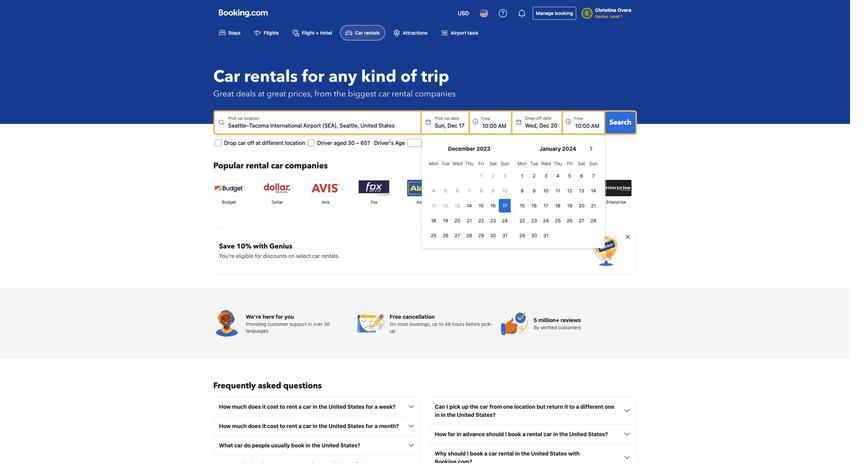 Task type: locate. For each thing, give the bounding box(es) containing it.
pick- up drop
[[228, 116, 238, 121]]

car right hotel
[[355, 30, 363, 36]]

1 horizontal spatial genius
[[595, 14, 609, 19]]

5 inside checkbox
[[444, 188, 447, 194]]

2 inside 2 january 2024 'checkbox'
[[533, 173, 536, 179]]

book up why should i book a car rental in the united states with booking.com?
[[508, 431, 522, 437]]

sixt
[[516, 200, 523, 205]]

off up wed,
[[537, 116, 542, 121]]

i inside why should i book a car rental in the united states with booking.com?
[[467, 451, 469, 457]]

0 horizontal spatial 1
[[480, 173, 483, 179]]

0 horizontal spatial 3
[[504, 173, 507, 179]]

5 January 2024 checkbox
[[564, 169, 576, 183]]

1 vertical spatial off
[[247, 140, 254, 146]]

a inside why should i book a car rental in the united states with booking.com?
[[485, 451, 488, 457]]

rentals inside car rentals for any kind of trip great deals at great prices, from the biggest car rental companies
[[244, 66, 298, 88]]

1 vertical spatial 25
[[431, 233, 437, 238]]

19 for 19 december 2023 option
[[443, 218, 448, 224]]

2 inside 2 december 2023 option
[[492, 173, 495, 179]]

1 horizontal spatial 8
[[521, 188, 524, 194]]

1 pick- from the left
[[228, 116, 238, 121]]

23 inside option
[[532, 218, 537, 224]]

2 vertical spatial states?
[[341, 443, 361, 449]]

fri for 2023
[[479, 161, 484, 166]]

airport taxis
[[451, 30, 479, 36]]

0 horizontal spatial off
[[247, 140, 254, 146]]

dec right sun,
[[448, 123, 458, 129]]

30 inside the we're here for you providing customer support in over 30 languages
[[324, 321, 330, 327]]

does up the people at the bottom of page
[[248, 423, 261, 429]]

8 for 8 option
[[521, 188, 524, 194]]

1 16 from the left
[[491, 203, 496, 209]]

rent inside how much does it cost to rent a car in the united states for a week? dropdown button
[[287, 404, 297, 410]]

2 22 from the left
[[520, 218, 525, 224]]

31
[[503, 233, 508, 238], [544, 233, 549, 238]]

we're
[[246, 314, 261, 320]]

27 left 28 option
[[455, 233, 460, 238]]

1 thu from the left
[[465, 161, 474, 166]]

how for how far in advance should i book a rental car in the united states?
[[435, 431, 447, 437]]

1 rent from the top
[[287, 404, 297, 410]]

dec for sun,
[[448, 123, 458, 129]]

2 vertical spatial i
[[467, 451, 469, 457]]

mon tue wed thu up 2 january 2024 'checkbox' on the right of the page
[[518, 161, 562, 166]]

dec inside pick-up date sun, dec 17
[[448, 123, 458, 129]]

states inside how much does it cost to rent a car in the united states for a month? dropdown button
[[348, 423, 365, 429]]

23 for 23 december 2023 checkbox
[[490, 218, 496, 224]]

1 23 from the left
[[490, 218, 496, 224]]

usually
[[271, 443, 290, 449]]

rent up what car do people usually book in the united states?
[[287, 423, 297, 429]]

location
[[244, 116, 259, 121], [285, 140, 305, 146], [515, 404, 536, 410]]

mon tue wed thu down the december
[[429, 161, 474, 166]]

cost inside how much does it cost to rent a car in the united states for a week? dropdown button
[[267, 404, 279, 410]]

0 horizontal spatial 23
[[490, 218, 496, 224]]

fri for 2024
[[567, 161, 573, 166]]

sun up 7 option
[[590, 161, 598, 166]]

1 vertical spatial book
[[291, 443, 305, 449]]

1 tue from the left
[[442, 161, 450, 166]]

up right pick
[[462, 404, 469, 410]]

22 January 2024 checkbox
[[517, 214, 528, 228]]

1 horizontal spatial 25
[[555, 218, 561, 224]]

dollar
[[272, 200, 283, 205]]

10 right 9 january 2024 checkbox
[[544, 188, 549, 194]]

2 9 from the left
[[533, 188, 536, 194]]

2 for january 2024
[[533, 173, 536, 179]]

booking
[[555, 10, 573, 16]]

the down how much does it cost to rent a car in the united states for a month? dropdown button
[[312, 443, 321, 449]]

united inside why should i book a car rental in the united states with booking.com?
[[531, 451, 549, 457]]

0 vertical spatial 26
[[567, 218, 573, 224]]

i up booking.com? in the right of the page
[[467, 451, 469, 457]]

21 inside 21 january 2024 checkbox
[[591, 203, 596, 209]]

rent inside how much does it cost to rent a car in the united states for a month? dropdown button
[[287, 423, 297, 429]]

0 horizontal spatial sat
[[490, 161, 497, 166]]

fri up 5 checkbox
[[567, 161, 573, 166]]

1 horizontal spatial from
[[490, 404, 502, 410]]

2 date from the left
[[543, 116, 552, 121]]

cost for how much does it cost to rent a car in the united states for a week?
[[267, 404, 279, 410]]

2 24 from the left
[[543, 218, 549, 224]]

usd
[[458, 10, 469, 16]]

0 horizontal spatial 14
[[467, 203, 472, 209]]

1 left 2 december 2023 option
[[480, 173, 483, 179]]

free
[[390, 314, 402, 320]]

0 horizontal spatial wed
[[453, 161, 463, 166]]

avis logo image
[[311, 180, 341, 196]]

10 inside checkbox
[[503, 188, 508, 194]]

14 for 14 january 2024 option on the right top of page
[[591, 188, 596, 194]]

0 horizontal spatial one
[[504, 404, 513, 410]]

what
[[219, 443, 233, 449]]

tue for january
[[530, 161, 538, 166]]

2 horizontal spatial 1
[[621, 14, 623, 19]]

2 16 from the left
[[532, 203, 537, 209]]

0 vertical spatial 19
[[568, 203, 573, 209]]

drop
[[224, 140, 237, 146]]

up up sun,
[[445, 116, 450, 121]]

genius
[[595, 14, 609, 19], [270, 242, 292, 251]]

states
[[348, 404, 365, 410], [348, 423, 365, 429], [550, 451, 567, 457]]

1 vertical spatial 27
[[455, 233, 460, 238]]

why should i book a car rental in the united states with booking.com?
[[435, 451, 580, 463]]

4 for 4 option
[[557, 173, 560, 179]]

mon for december
[[429, 161, 439, 166]]

27 inside '27 december 2023' option
[[455, 233, 460, 238]]

23 left '24' option
[[532, 218, 537, 224]]

2 23 from the left
[[532, 218, 537, 224]]

31 right 30 option
[[544, 233, 549, 238]]

pick
[[450, 404, 461, 410]]

4 January 2024 checkbox
[[552, 169, 564, 183]]

4 right 3 option
[[557, 173, 560, 179]]

states left week?
[[348, 404, 365, 410]]

25 for 25 january 2024 checkbox
[[555, 218, 561, 224]]

1 31 from the left
[[503, 233, 508, 238]]

7 right 6 option
[[593, 173, 595, 179]]

22 right 21 december 2023 checkbox in the top right of the page
[[479, 218, 484, 224]]

1 horizontal spatial grid
[[517, 157, 600, 243]]

3 January 2024 checkbox
[[540, 169, 552, 183]]

2 10 from the left
[[544, 188, 549, 194]]

0 horizontal spatial grid
[[428, 157, 511, 243]]

23 for 23 january 2024 option
[[532, 218, 537, 224]]

1 vertical spatial rentals
[[244, 66, 298, 88]]

1 vertical spatial from
[[490, 404, 502, 410]]

pick-
[[481, 321, 493, 327]]

book down advance
[[470, 451, 483, 457]]

1 vertical spatial location
[[285, 140, 305, 146]]

grid for january
[[517, 157, 600, 243]]

genius down christina
[[595, 14, 609, 19]]

7 December 2023 checkbox
[[464, 184, 476, 198]]

it up the people at the bottom of page
[[262, 423, 266, 429]]

how for how much does it cost to rent a car in the united states for a month?
[[219, 423, 231, 429]]

1 fri from the left
[[479, 161, 484, 166]]

1 horizontal spatial 18
[[556, 203, 561, 209]]

13
[[579, 188, 585, 194], [455, 203, 460, 209]]

it for how much does it cost to rent a car in the united states for a month?
[[262, 423, 266, 429]]

1 sat from the left
[[490, 161, 497, 166]]

1 December 2023 checkbox
[[476, 169, 487, 183]]

car rentals link
[[340, 25, 385, 41]]

2 December 2023 checkbox
[[487, 169, 499, 183]]

12 for 12 checkbox
[[443, 203, 448, 209]]

frequently
[[213, 380, 256, 392]]

fri up 1 checkbox
[[479, 161, 484, 166]]

car inside car rentals for any kind of trip great deals at great prices, from the biggest car rental companies
[[213, 66, 240, 88]]

2 sat from the left
[[578, 161, 586, 166]]

a down the how much does it cost to rent a car in the united states for a week?
[[299, 423, 302, 429]]

drop-off date wed, dec 20
[[525, 116, 558, 129]]

25
[[555, 218, 561, 224], [431, 233, 437, 238]]

0 horizontal spatial sun
[[501, 161, 509, 166]]

30 January 2024 checkbox
[[528, 229, 540, 243]]

1 horizontal spatial 2
[[533, 173, 536, 179]]

december 2023
[[448, 146, 491, 152]]

24 for '24' option
[[543, 218, 549, 224]]

to left 48
[[439, 321, 444, 327]]

2 fri from the left
[[567, 161, 573, 166]]

2 sun from the left
[[590, 161, 598, 166]]

0 horizontal spatial 17
[[459, 123, 465, 129]]

one
[[504, 404, 513, 410], [605, 404, 615, 410]]

off
[[537, 116, 542, 121], [247, 140, 254, 146]]

2 pick- from the left
[[435, 116, 445, 121]]

sun for 2024
[[590, 161, 598, 166]]

2 does from the top
[[248, 423, 261, 429]]

much
[[232, 404, 247, 410], [232, 423, 247, 429]]

states inside how much does it cost to rent a car in the united states for a week? dropdown button
[[348, 404, 365, 410]]

how
[[219, 404, 231, 410], [219, 423, 231, 429], [435, 431, 447, 437]]

2 29 from the left
[[520, 233, 525, 238]]

0 horizontal spatial tue
[[442, 161, 450, 166]]

thu
[[465, 161, 474, 166], [554, 161, 562, 166]]

2 horizontal spatial states?
[[588, 431, 608, 437]]

11 inside option
[[432, 203, 436, 209]]

0 horizontal spatial different
[[262, 140, 284, 146]]

5 inside 5 million+ reviews by verified customers
[[534, 317, 537, 323]]

2 horizontal spatial 5
[[569, 173, 572, 179]]

0 horizontal spatial 2
[[492, 173, 495, 179]]

17 inside checkbox
[[544, 203, 549, 209]]

1 wed from the left
[[453, 161, 463, 166]]

29 left 30 december 2023 checkbox
[[479, 233, 484, 238]]

car
[[355, 30, 363, 36], [213, 66, 240, 88]]

21 left 22 december 2023 option
[[467, 218, 472, 224]]

1 does from the top
[[248, 404, 261, 410]]

rent down questions
[[287, 404, 297, 410]]

customer
[[268, 321, 288, 327]]

companies down "trip"
[[415, 88, 456, 100]]

on
[[390, 321, 396, 327]]

4 left 5 december 2023 checkbox
[[432, 188, 435, 194]]

1 inside christina overa genius level 1
[[621, 14, 623, 19]]

1 for january 2024
[[521, 173, 524, 179]]

rentals for car rentals
[[364, 30, 380, 36]]

0 vertical spatial 4
[[557, 173, 560, 179]]

18 for 18 january 2024 checkbox
[[556, 203, 561, 209]]

cost down the asked
[[267, 404, 279, 410]]

19 right 18 january 2024 checkbox
[[568, 203, 573, 209]]

1 vertical spatial 7
[[468, 188, 471, 194]]

2 8 from the left
[[521, 188, 524, 194]]

2 cost from the top
[[267, 423, 279, 429]]

should inside why should i book a car rental in the united states with booking.com?
[[448, 451, 466, 457]]

27 for 27 option
[[579, 218, 585, 224]]

2 rent from the top
[[287, 423, 297, 429]]

11 left 12 january 2024 checkbox
[[556, 188, 560, 194]]

13 January 2024 checkbox
[[576, 184, 588, 198]]

0 horizontal spatial 25
[[431, 233, 437, 238]]

wed
[[453, 161, 463, 166], [541, 161, 551, 166]]

14 inside checkbox
[[467, 203, 472, 209]]

1 mon tue wed thu from the left
[[429, 161, 474, 166]]

wed down the december
[[453, 161, 463, 166]]

wed up 3 option
[[541, 161, 551, 166]]

0 vertical spatial 20
[[551, 123, 558, 129]]

23 inside checkbox
[[490, 218, 496, 224]]

2 much from the top
[[232, 423, 247, 429]]

25 January 2024 checkbox
[[552, 214, 564, 228]]

dec right wed,
[[540, 123, 550, 129]]

here
[[263, 314, 274, 320]]

cost inside how much does it cost to rent a car in the united states for a month? dropdown button
[[267, 423, 279, 429]]

genius inside save 10% with genius you're eligible for discounts on select car rentals.
[[270, 242, 292, 251]]

1 vertical spatial should
[[448, 451, 466, 457]]

tue
[[442, 161, 450, 166], [530, 161, 538, 166]]

26
[[567, 218, 573, 224], [443, 233, 449, 238]]

1 9 from the left
[[492, 188, 495, 194]]

12 December 2023 checkbox
[[440, 199, 452, 213]]

of
[[401, 66, 417, 88]]

0 vertical spatial 13
[[579, 188, 585, 194]]

0 horizontal spatial fri
[[479, 161, 484, 166]]

1 horizontal spatial 23
[[532, 218, 537, 224]]

car for car rentals
[[355, 30, 363, 36]]

0 horizontal spatial rentals
[[244, 66, 298, 88]]

29 left 30 option
[[520, 233, 525, 238]]

0 horizontal spatial 26
[[443, 233, 449, 238]]

5
[[569, 173, 572, 179], [444, 188, 447, 194], [534, 317, 537, 323]]

0 horizontal spatial 7
[[468, 188, 471, 194]]

prices,
[[288, 88, 313, 100]]

different inside 'can i pick up the car from one location but return it to a different one in in the united states?'
[[581, 404, 604, 410]]

0 horizontal spatial 6
[[456, 188, 459, 194]]

28 right 27 option
[[591, 218, 597, 224]]

2 vertical spatial how
[[435, 431, 447, 437]]

0 horizontal spatial 13
[[455, 203, 460, 209]]

23 December 2023 checkbox
[[487, 214, 499, 228]]

2 mon from the left
[[518, 161, 527, 166]]

companies down driver
[[285, 160, 328, 172]]

13 inside checkbox
[[455, 203, 460, 209]]

0 horizontal spatial book
[[291, 443, 305, 449]]

1 mon from the left
[[429, 161, 439, 166]]

8 inside option
[[480, 188, 483, 194]]

22 left 23 january 2024 option
[[520, 218, 525, 224]]

17 inside option
[[503, 203, 508, 209]]

2 2 from the left
[[533, 173, 536, 179]]

25 inside checkbox
[[555, 218, 561, 224]]

5 inside checkbox
[[569, 173, 572, 179]]

hertz
[[563, 200, 573, 205]]

car inside 'can i pick up the car from one location but return it to a different one in in the united states?'
[[480, 404, 488, 410]]

date for 20
[[543, 116, 552, 121]]

how down frequently
[[219, 404, 231, 410]]

17 December 2023 checkbox
[[499, 199, 511, 213]]

1 2 from the left
[[492, 173, 495, 179]]

0 horizontal spatial mon
[[429, 161, 439, 166]]

0 horizontal spatial 21
[[467, 218, 472, 224]]

1 horizontal spatial 22
[[520, 218, 525, 224]]

sun up 3 december 2023 option
[[501, 161, 509, 166]]

21 December 2023 checkbox
[[464, 214, 476, 228]]

8 inside option
[[521, 188, 524, 194]]

at left great
[[258, 88, 265, 100]]

1 vertical spatial how
[[219, 423, 231, 429]]

a left week?
[[375, 404, 378, 410]]

27 right 26 checkbox
[[579, 218, 585, 224]]

18 left the hertz
[[556, 203, 561, 209]]

13 December 2023 checkbox
[[452, 199, 464, 213]]

1 8 from the left
[[480, 188, 483, 194]]

manage
[[536, 10, 554, 16]]

21 inside 21 december 2023 checkbox
[[467, 218, 472, 224]]

29 for 29 january 2024 option
[[520, 233, 525, 238]]

1 dec from the left
[[448, 123, 458, 129]]

11 January 2024 checkbox
[[552, 184, 564, 198]]

1 date from the left
[[451, 116, 459, 121]]

1 horizontal spatial 6
[[580, 173, 583, 179]]

1 24 from the left
[[502, 218, 508, 224]]

2 15 from the left
[[520, 203, 525, 209]]

to inside free cancellation on most bookings, up to 48 hours before pick- up
[[439, 321, 444, 327]]

7 up thrifty
[[468, 188, 471, 194]]

4 inside option
[[557, 173, 560, 179]]

any
[[329, 66, 357, 88]]

10 January 2024 checkbox
[[540, 184, 552, 198]]

rental up why should i book a car rental in the united states with booking.com? dropdown button
[[527, 431, 543, 437]]

1 horizontal spatial mon tue wed thu
[[518, 161, 562, 166]]

4 December 2023 checkbox
[[428, 184, 440, 198]]

26 right 25 checkbox
[[443, 233, 449, 238]]

location down deals
[[244, 116, 259, 121]]

30 right over
[[324, 321, 330, 327]]

does down frequently asked questions
[[248, 404, 261, 410]]

thu for january
[[554, 161, 562, 166]]

1 much from the top
[[232, 404, 247, 410]]

–
[[356, 140, 359, 146]]

13 right 12 january 2024 checkbox
[[579, 188, 585, 194]]

pick-up date sun, dec 17
[[435, 116, 465, 129]]

1 vertical spatial cost
[[267, 423, 279, 429]]

2 for december 2023
[[492, 173, 495, 179]]

providing
[[246, 321, 267, 327]]

0 horizontal spatial 4
[[432, 188, 435, 194]]

14
[[591, 188, 596, 194], [467, 203, 472, 209]]

2 horizontal spatial location
[[515, 404, 536, 410]]

27 inside 27 option
[[579, 218, 585, 224]]

23 left 24 december 2023 option
[[490, 218, 496, 224]]

8 for 8 option
[[480, 188, 483, 194]]

1 horizontal spatial date
[[543, 116, 552, 121]]

1 horizontal spatial wed
[[541, 161, 551, 166]]

0 vertical spatial 11
[[556, 188, 560, 194]]

15 for 15 option
[[479, 203, 484, 209]]

25 inside checkbox
[[431, 233, 437, 238]]

car for car rentals for any kind of trip great deals at great prices, from the biggest car rental companies
[[213, 66, 240, 88]]

it inside 'can i pick up the car from one location but return it to a different one in in the united states?'
[[565, 404, 568, 410]]

date inside pick-up date sun, dec 17
[[451, 116, 459, 121]]

22 inside 22 december 2023 option
[[479, 218, 484, 224]]

thu for december
[[465, 161, 474, 166]]

tue up 2 january 2024 'checkbox' on the right of the page
[[530, 161, 538, 166]]

2 left 3 option
[[533, 173, 536, 179]]

states? inside how far in advance should i book a rental car in the united states? dropdown button
[[588, 431, 608, 437]]

rentals for car rentals for any kind of trip great deals at great prices, from the biggest car rental companies
[[244, 66, 298, 88]]

21 for 21 december 2023 checkbox in the top right of the page
[[467, 218, 472, 224]]

29 inside option
[[520, 233, 525, 238]]

by
[[534, 325, 540, 330]]

in inside 'dropdown button'
[[306, 443, 311, 449]]

pick- inside pick-up date sun, dec 17
[[435, 116, 445, 121]]

date
[[451, 116, 459, 121], [543, 116, 552, 121]]

i up why should i book a car rental in the united states with booking.com?
[[505, 431, 507, 437]]

2 horizontal spatial book
[[508, 431, 522, 437]]

29 inside checkbox
[[479, 233, 484, 238]]

0 horizontal spatial date
[[451, 116, 459, 121]]

cost up usually
[[267, 423, 279, 429]]

1 29 from the left
[[479, 233, 484, 238]]

1 vertical spatial rent
[[287, 423, 297, 429]]

0 horizontal spatial 8
[[480, 188, 483, 194]]

0 horizontal spatial companies
[[285, 160, 328, 172]]

1 22 from the left
[[479, 218, 484, 224]]

2 horizontal spatial 17
[[544, 203, 549, 209]]

2 vertical spatial states
[[550, 451, 567, 457]]

dec inside the drop-off date wed, dec 20
[[540, 123, 550, 129]]

1 cost from the top
[[267, 404, 279, 410]]

2 mon tue wed thu from the left
[[518, 161, 562, 166]]

dec for wed,
[[540, 123, 550, 129]]

19 December 2023 checkbox
[[440, 214, 452, 228]]

2 vertical spatial location
[[515, 404, 536, 410]]

mon
[[429, 161, 439, 166], [518, 161, 527, 166]]

2 tue from the left
[[530, 161, 538, 166]]

2 dec from the left
[[540, 123, 550, 129]]

1 15 from the left
[[479, 203, 484, 209]]

for up prices, on the left top
[[302, 66, 325, 88]]

up inside 'can i pick up the car from one location but return it to a different one in in the united states?'
[[462, 404, 469, 410]]

0 vertical spatial 25
[[555, 218, 561, 224]]

2 thu from the left
[[554, 161, 562, 166]]

31 right 30 december 2023 checkbox
[[503, 233, 508, 238]]

from
[[315, 88, 332, 100], [490, 404, 502, 410]]

rentals inside car rentals link
[[364, 30, 380, 36]]

0 horizontal spatial 31
[[503, 233, 508, 238]]

much down frequently
[[232, 404, 247, 410]]

16 for 16 option
[[532, 203, 537, 209]]

date inside the drop-off date wed, dec 20
[[543, 116, 552, 121]]

2 3 from the left
[[545, 173, 548, 179]]

0 vertical spatial much
[[232, 404, 247, 410]]

5 for 5 december 2023 checkbox
[[444, 188, 447, 194]]

0 horizontal spatial 24
[[502, 218, 508, 224]]

1 horizontal spatial i
[[467, 451, 469, 457]]

22 for "22" checkbox on the right top of page
[[520, 218, 525, 224]]

thu down december 2023
[[465, 161, 474, 166]]

pick-
[[228, 116, 238, 121], [435, 116, 445, 121]]

29 January 2024 checkbox
[[517, 229, 528, 243]]

for left month?
[[366, 423, 373, 429]]

0 vertical spatial with
[[253, 242, 268, 251]]

in inside why should i book a car rental in the united states with booking.com?
[[515, 451, 520, 457]]

6 for 6 option
[[580, 173, 583, 179]]

1 horizontal spatial 16
[[532, 203, 537, 209]]

tue down the december
[[442, 161, 450, 166]]

0 horizontal spatial dec
[[448, 123, 458, 129]]

4
[[557, 173, 560, 179], [432, 188, 435, 194]]

cost
[[267, 404, 279, 410], [267, 423, 279, 429]]

22 for 22 december 2023 option
[[479, 218, 484, 224]]

1 vertical spatial 6
[[456, 188, 459, 194]]

11 inside checkbox
[[556, 188, 560, 194]]

it down frequently asked questions
[[262, 404, 266, 410]]

10 inside option
[[544, 188, 549, 194]]

25 December 2023 checkbox
[[428, 229, 440, 243]]

12 for 12 january 2024 checkbox
[[568, 188, 573, 194]]

16 inside checkbox
[[491, 203, 496, 209]]

much up the do at the bottom left of the page
[[232, 423, 247, 429]]

9 January 2024 checkbox
[[528, 184, 540, 198]]

21
[[591, 203, 596, 209], [467, 218, 472, 224]]

budget
[[222, 200, 236, 205]]

16 inside option
[[532, 203, 537, 209]]

1 10 from the left
[[503, 188, 508, 194]]

location inside 'can i pick up the car from one location but return it to a different one in in the united states?'
[[515, 404, 536, 410]]

0 vertical spatial 5
[[569, 173, 572, 179]]

grid for december
[[428, 157, 511, 243]]

sat for 2024
[[578, 161, 586, 166]]

18 for 18 checkbox on the right top of the page
[[431, 218, 436, 224]]

13 right 12 checkbox
[[455, 203, 460, 209]]

3 right 2 december 2023 option
[[504, 173, 507, 179]]

genius inside christina overa genius level 1
[[595, 14, 609, 19]]

29 for 29 checkbox
[[479, 233, 484, 238]]

26 for 26 december 2023 option
[[443, 233, 449, 238]]

1 vertical spatial 21
[[467, 218, 472, 224]]

booking.com?
[[435, 459, 473, 463]]

i right can
[[447, 404, 448, 410]]

january 2024
[[540, 146, 577, 152]]

1 grid from the left
[[428, 157, 511, 243]]

0 horizontal spatial states?
[[341, 443, 361, 449]]

20 for the 20 december 2023 checkbox
[[455, 218, 461, 224]]

the inside car rentals for any kind of trip great deals at great prices, from the biggest car rental companies
[[334, 88, 346, 100]]

a right return
[[576, 404, 579, 410]]

31 January 2024 checkbox
[[540, 229, 552, 243]]

how inside dropdown button
[[435, 431, 447, 437]]

1 January 2024 checkbox
[[517, 169, 528, 183]]

sat up 6 option
[[578, 161, 586, 166]]

level
[[610, 14, 620, 19]]

15 inside 15 option
[[520, 203, 525, 209]]

11
[[556, 188, 560, 194], [432, 203, 436, 209]]

mon up alamo logo
[[429, 161, 439, 166]]

much for how much does it cost to rent a car in the united states for a month?
[[232, 423, 247, 429]]

0 horizontal spatial mon tue wed thu
[[429, 161, 474, 166]]

christina
[[595, 7, 617, 13]]

states inside why should i book a car rental in the united states with booking.com?
[[550, 451, 567, 457]]

car up great
[[213, 66, 240, 88]]

the up how much does it cost to rent a car in the united states for a month? dropdown button
[[319, 404, 328, 410]]

9 for 9 january 2024 checkbox
[[533, 188, 536, 194]]

30 inside option
[[531, 233, 537, 238]]

0 vertical spatial i
[[447, 404, 448, 410]]

date for 17
[[451, 116, 459, 121]]

1 sun from the left
[[501, 161, 509, 166]]

26 inside checkbox
[[567, 218, 573, 224]]

24 January 2024 checkbox
[[540, 214, 552, 228]]

driver
[[317, 140, 333, 146]]

1 3 from the left
[[504, 173, 507, 179]]

fri
[[479, 161, 484, 166], [567, 161, 573, 166]]

at up "popular rental car companies"
[[256, 140, 261, 146]]

4 inside option
[[432, 188, 435, 194]]

2 vertical spatial 5
[[534, 317, 537, 323]]

15 inside 15 option
[[479, 203, 484, 209]]

a down advance
[[485, 451, 488, 457]]

1 horizontal spatial 10
[[544, 188, 549, 194]]

0 horizontal spatial should
[[448, 451, 466, 457]]

flights link
[[249, 25, 284, 41]]

states?
[[476, 412, 496, 418], [588, 431, 608, 437], [341, 443, 361, 449]]

5 million+ reviews by verified customers
[[534, 317, 581, 330]]

grid
[[428, 157, 511, 243], [517, 157, 600, 243]]

2 grid from the left
[[517, 157, 600, 243]]

1
[[621, 14, 623, 19], [480, 173, 483, 179], [521, 173, 524, 179]]

a down questions
[[299, 404, 302, 410]]

2023
[[477, 146, 491, 152]]

1 horizontal spatial 12
[[568, 188, 573, 194]]

rent
[[287, 404, 297, 410], [287, 423, 297, 429]]

1 left 2 january 2024 'checkbox' on the right of the page
[[521, 173, 524, 179]]

pick- for pick-up location
[[228, 116, 238, 121]]

in
[[308, 321, 312, 327], [313, 404, 318, 410], [435, 412, 440, 418], [441, 412, 446, 418], [313, 423, 318, 429], [457, 431, 462, 437], [554, 431, 558, 437], [306, 443, 311, 449], [515, 451, 520, 457]]

0 vertical spatial should
[[486, 431, 504, 437]]

at
[[258, 88, 265, 100], [256, 140, 261, 146]]

2 wed from the left
[[541, 161, 551, 166]]

1 vertical spatial 4
[[432, 188, 435, 194]]

3 for december 2023
[[504, 173, 507, 179]]

1 horizontal spatial 20
[[551, 123, 558, 129]]

20 right wed,
[[551, 123, 558, 129]]

0 vertical spatial location
[[244, 116, 259, 121]]

1 horizontal spatial 24
[[543, 218, 549, 224]]

1 horizontal spatial fri
[[567, 161, 573, 166]]

for
[[302, 66, 325, 88], [255, 253, 262, 259], [276, 314, 283, 320], [366, 404, 373, 410], [366, 423, 373, 429]]

26 inside option
[[443, 233, 449, 238]]

does
[[248, 404, 261, 410], [248, 423, 261, 429]]

2 one from the left
[[605, 404, 615, 410]]

28 December 2023 checkbox
[[464, 229, 476, 243]]

rental down how far in advance should i book a rental car in the united states?
[[499, 451, 514, 457]]

6 right 5 checkbox
[[580, 173, 583, 179]]

25 left 26 december 2023 option
[[431, 233, 437, 238]]

13 inside checkbox
[[579, 188, 585, 194]]

11 right alamo
[[432, 203, 436, 209]]

1 vertical spatial much
[[232, 423, 247, 429]]

6 for 6 december 2023 option
[[456, 188, 459, 194]]

hertz logo image
[[553, 180, 583, 196]]

16 January 2024 checkbox
[[528, 199, 540, 213]]

location left but
[[515, 404, 536, 410]]

1 horizontal spatial 17
[[503, 203, 508, 209]]

rental inside car rentals for any kind of trip great deals at great prices, from the biggest car rental companies
[[392, 88, 413, 100]]

why
[[435, 451, 447, 457]]

how much does it cost to rent a car in the united states for a month? button
[[219, 422, 415, 430]]

sat up 2 december 2023 option
[[490, 161, 497, 166]]

0 vertical spatial from
[[315, 88, 332, 100]]

20 inside the drop-off date wed, dec 20
[[551, 123, 558, 129]]

6
[[580, 173, 583, 179], [456, 188, 459, 194]]

20 left 21 january 2024 checkbox
[[579, 203, 585, 209]]

the down any
[[334, 88, 346, 100]]

10 right 9 checkbox
[[503, 188, 508, 194]]

genius up discounts on the bottom left
[[270, 242, 292, 251]]

0 horizontal spatial 15
[[479, 203, 484, 209]]



Task type: describe. For each thing, give the bounding box(es) containing it.
12 January 2024 checkbox
[[564, 184, 576, 198]]

we're here for you image
[[213, 310, 241, 337]]

19 for 19 january 2024 option
[[568, 203, 573, 209]]

save 10% with genius you're eligible for discounts on select car rentals.
[[219, 242, 340, 259]]

alamo logo image
[[407, 180, 438, 196]]

5 December 2023 checkbox
[[440, 184, 452, 198]]

10 for the 10 december 2023 checkbox
[[503, 188, 508, 194]]

25 for 25 checkbox
[[431, 233, 437, 238]]

questions
[[283, 380, 322, 392]]

search button
[[606, 112, 636, 134]]

11 for 11 december 2023 option
[[432, 203, 436, 209]]

great
[[267, 88, 286, 100]]

20 for 20 checkbox
[[579, 203, 585, 209]]

10 for 10 option
[[544, 188, 549, 194]]

week?
[[379, 404, 396, 410]]

the right pick
[[470, 404, 479, 410]]

driver's
[[374, 140, 394, 146]]

search
[[610, 118, 632, 127]]

0 vertical spatial book
[[508, 431, 522, 437]]

6 January 2024 checkbox
[[576, 169, 588, 183]]

can i pick up the car from one location but return it to a different one in in the united states? button
[[435, 403, 631, 419]]

4 for 4 december 2023 option
[[432, 188, 435, 194]]

1 vertical spatial at
[[256, 140, 261, 146]]

booking.com online hotel reservations image
[[219, 9, 268, 17]]

5 million+ reviews image
[[501, 310, 529, 337]]

cancellation
[[403, 314, 435, 320]]

dollar logo image
[[262, 180, 293, 196]]

3 for january 2024
[[545, 173, 548, 179]]

states? inside what car do people usually book in the united states? 'dropdown button'
[[341, 443, 361, 449]]

great
[[213, 88, 234, 100]]

christina overa genius level 1
[[595, 7, 632, 19]]

16 for 16 december 2023 checkbox on the top
[[491, 203, 496, 209]]

car rentals
[[355, 30, 380, 36]]

from inside car rentals for any kind of trip great deals at great prices, from the biggest car rental companies
[[315, 88, 332, 100]]

1 horizontal spatial should
[[486, 431, 504, 437]]

48
[[445, 321, 451, 327]]

10%
[[237, 242, 252, 251]]

a down 'can i pick up the car from one location but return it to a different one in in the united states?'
[[523, 431, 526, 437]]

why should i book a car rental in the united states with booking.com? button
[[435, 450, 631, 463]]

usd button
[[454, 5, 473, 21]]

does for how much does it cost to rent a car in the united states for a month?
[[248, 423, 261, 429]]

we're here for you providing customer support in over 30 languages
[[246, 314, 330, 334]]

hotel
[[320, 30, 332, 36]]

26 for 26 checkbox
[[567, 218, 573, 224]]

how far in advance should i book a rental car in the united states? button
[[435, 430, 631, 438]]

24 for 24 december 2023 option
[[502, 218, 508, 224]]

with inside save 10% with genius you're eligible for discounts on select car rentals.
[[253, 242, 268, 251]]

20 January 2024 checkbox
[[576, 199, 588, 213]]

30 inside checkbox
[[490, 233, 496, 238]]

rentals.
[[322, 253, 340, 259]]

but
[[537, 404, 546, 410]]

27 January 2024 checkbox
[[576, 214, 588, 228]]

fox
[[371, 200, 378, 205]]

8 January 2024 checkbox
[[517, 184, 528, 198]]

22 December 2023 checkbox
[[476, 214, 487, 228]]

21 January 2024 checkbox
[[588, 199, 600, 213]]

united inside 'can i pick up the car from one location but return it to a different one in in the united states?'
[[457, 412, 475, 418]]

december
[[448, 146, 476, 152]]

avis
[[322, 200, 330, 205]]

2 31 from the left
[[544, 233, 549, 238]]

18 January 2024 checkbox
[[552, 199, 564, 213]]

far
[[448, 431, 456, 437]]

over
[[313, 321, 323, 327]]

car inside save 10% with genius you're eligible for discounts on select car rentals.
[[312, 253, 320, 259]]

kind
[[361, 66, 397, 88]]

flights
[[264, 30, 279, 36]]

enterprise
[[607, 200, 626, 205]]

sun,
[[435, 123, 446, 129]]

13 for 13 checkbox
[[455, 203, 460, 209]]

taxis
[[468, 30, 479, 36]]

select
[[296, 253, 311, 259]]

for left week?
[[366, 404, 373, 410]]

9 December 2023 checkbox
[[487, 184, 499, 198]]

states? inside 'can i pick up the car from one location but return it to a different one in in the united states?'
[[476, 412, 496, 418]]

most
[[398, 321, 409, 327]]

deals
[[236, 88, 256, 100]]

sun for 2023
[[501, 161, 509, 166]]

you
[[285, 314, 294, 320]]

15 January 2024 checkbox
[[517, 199, 528, 213]]

29 December 2023 checkbox
[[476, 229, 487, 243]]

wed for january
[[541, 161, 551, 166]]

do
[[244, 443, 251, 449]]

off inside the drop-off date wed, dec 20
[[537, 116, 542, 121]]

at inside car rentals for any kind of trip great deals at great prices, from the biggest car rental companies
[[258, 88, 265, 100]]

65?
[[361, 140, 370, 146]]

the up what car do people usually book in the united states? 'dropdown button' on the bottom left of the page
[[319, 423, 328, 429]]

6 December 2023 checkbox
[[452, 184, 464, 198]]

17 cell
[[499, 198, 511, 213]]

11 for 11 january 2024 checkbox
[[556, 188, 560, 194]]

how much does it cost to rent a car in the united states for a week?
[[219, 404, 396, 410]]

driver aged 30 – 65?
[[317, 140, 370, 146]]

flight + hotel
[[302, 30, 332, 36]]

discounts
[[263, 253, 287, 259]]

mon tue wed thu for december
[[429, 161, 474, 166]]

stays
[[228, 30, 241, 36]]

26 January 2024 checkbox
[[564, 214, 576, 228]]

budget logo image
[[214, 180, 244, 196]]

the inside 'dropdown button'
[[312, 443, 321, 449]]

2 January 2024 checkbox
[[528, 169, 540, 183]]

thrifty
[[465, 200, 478, 205]]

airport taxis link
[[436, 25, 484, 41]]

on
[[289, 253, 295, 259]]

rental down drop car off at different location at the top left of page
[[246, 160, 269, 172]]

for inside the we're here for you providing customer support in over 30 languages
[[276, 314, 283, 320]]

wed,
[[525, 123, 538, 129]]

car inside why should i book a car rental in the united states with booking.com?
[[489, 451, 497, 457]]

flight + hotel link
[[287, 25, 338, 41]]

23 January 2024 checkbox
[[528, 214, 540, 228]]

19 January 2024 checkbox
[[564, 199, 576, 213]]

for inside save 10% with genius you're eligible for discounts on select car rentals.
[[255, 253, 262, 259]]

Driver's Age number field
[[408, 139, 422, 147]]

tue for december
[[442, 161, 450, 166]]

the down return
[[560, 431, 568, 437]]

drop car off at different location
[[224, 140, 305, 146]]

popular rental car companies
[[213, 160, 328, 172]]

states for month?
[[348, 423, 365, 429]]

24 December 2023 checkbox
[[499, 214, 511, 228]]

million+
[[539, 317, 560, 323]]

biggest
[[348, 88, 376, 100]]

1 vertical spatial companies
[[285, 160, 328, 172]]

asked
[[258, 380, 281, 392]]

you're
[[219, 253, 235, 259]]

enterprise logo image
[[601, 180, 632, 196]]

cost for how much does it cost to rent a car in the united states for a month?
[[267, 423, 279, 429]]

1 horizontal spatial 7
[[593, 173, 595, 179]]

driver's age
[[374, 140, 405, 146]]

book inside why should i book a car rental in the united states with booking.com?
[[470, 451, 483, 457]]

+
[[316, 30, 319, 36]]

13 for 13 checkbox
[[579, 188, 585, 194]]

flight
[[302, 30, 315, 36]]

28 January 2024 checkbox
[[588, 214, 600, 228]]

popular
[[213, 160, 244, 172]]

17 for 17 december 2023 option
[[503, 203, 508, 209]]

15 for 15 option
[[520, 203, 525, 209]]

thrifty logo image
[[456, 180, 486, 196]]

a left month?
[[375, 423, 378, 429]]

car inside 'dropdown button'
[[234, 443, 243, 449]]

17 inside pick-up date sun, dec 17
[[459, 123, 465, 129]]

to up usually
[[280, 423, 285, 429]]

wed for december
[[453, 161, 463, 166]]

the down pick
[[447, 412, 456, 418]]

up inside pick-up date sun, dec 17
[[445, 116, 450, 121]]

1 for december 2023
[[480, 173, 483, 179]]

mon tue wed thu for january
[[518, 161, 562, 166]]

overa
[[618, 7, 632, 13]]

with inside why should i book a car rental in the united states with booking.com?
[[569, 451, 580, 457]]

to inside 'can i pick up the car from one location but return it to a different one in in the united states?'
[[570, 404, 575, 410]]

17 January 2024 checkbox
[[540, 199, 552, 213]]

manage booking
[[536, 10, 573, 16]]

the inside why should i book a car rental in the united states with booking.com?
[[521, 451, 530, 457]]

i inside 'can i pick up the car from one location but return it to a different one in in the united states?'
[[447, 404, 448, 410]]

0 vertical spatial 28
[[591, 218, 597, 224]]

frequently asked questions
[[213, 380, 322, 392]]

2024
[[563, 146, 577, 152]]

how much does it cost to rent a car in the united states for a week? button
[[219, 403, 415, 411]]

7 January 2024 checkbox
[[588, 169, 600, 183]]

1 horizontal spatial location
[[285, 140, 305, 146]]

airport
[[451, 30, 467, 36]]

16 December 2023 checkbox
[[487, 199, 499, 213]]

car inside car rentals for any kind of trip great deals at great prices, from the biggest car rental companies
[[379, 88, 390, 100]]

age
[[395, 140, 405, 146]]

30 December 2023 checkbox
[[487, 229, 499, 243]]

Pick-up location field
[[228, 122, 421, 130]]

attractions link
[[388, 25, 433, 41]]

can i pick up the car from one location but return it to a different one in in the united states?
[[435, 404, 615, 418]]

31 December 2023 checkbox
[[499, 229, 511, 243]]

book inside 'dropdown button'
[[291, 443, 305, 449]]

advance
[[463, 431, 485, 437]]

30 left –
[[348, 140, 355, 146]]

14 for 14 december 2023 checkbox
[[467, 203, 472, 209]]

27 December 2023 checkbox
[[452, 229, 464, 243]]

up down on at the bottom of the page
[[390, 328, 396, 334]]

20 December 2023 checkbox
[[452, 214, 464, 228]]

aged
[[334, 140, 347, 146]]

pick- for pick-up date sun, dec 17
[[435, 116, 445, 121]]

support
[[290, 321, 307, 327]]

sat for 2023
[[490, 161, 497, 166]]

14 December 2023 checkbox
[[464, 199, 476, 213]]

how for how much does it cost to rent a car in the united states for a week?
[[219, 404, 231, 410]]

bookings,
[[410, 321, 431, 327]]

mon for january
[[518, 161, 527, 166]]

for inside car rentals for any kind of trip great deals at great prices, from the biggest car rental companies
[[302, 66, 325, 88]]

what car do people usually book in the united states?
[[219, 443, 361, 449]]

26 December 2023 checkbox
[[440, 229, 452, 243]]

rental inside why should i book a car rental in the united states with booking.com?
[[499, 451, 514, 457]]

17 for '17' checkbox
[[544, 203, 549, 209]]

from inside 'can i pick up the car from one location but return it to a different one in in the united states?'
[[490, 404, 502, 410]]

rent for how much does it cost to rent a car in the united states for a month?
[[287, 423, 297, 429]]

it for how much does it cost to rent a car in the united states for a week?
[[262, 404, 266, 410]]

companies inside car rentals for any kind of trip great deals at great prices, from the biggest car rental companies
[[415, 88, 456, 100]]

sixt logo image
[[504, 180, 535, 196]]

reviews
[[561, 317, 581, 323]]

eligible
[[236, 253, 254, 259]]

2 horizontal spatial i
[[505, 431, 507, 437]]

1 one from the left
[[504, 404, 513, 410]]

18 December 2023 checkbox
[[428, 214, 440, 228]]

0 horizontal spatial 28
[[467, 233, 472, 238]]

in inside the we're here for you providing customer support in over 30 languages
[[308, 321, 312, 327]]

15 December 2023 checkbox
[[476, 199, 487, 213]]

27 for '27 december 2023' option
[[455, 233, 460, 238]]

save
[[219, 242, 235, 251]]

people
[[252, 443, 270, 449]]

free cancellation image
[[357, 310, 385, 337]]

to down the asked
[[280, 404, 285, 410]]

does for how much does it cost to rent a car in the united states for a week?
[[248, 404, 261, 410]]

8 December 2023 checkbox
[[476, 184, 487, 198]]

5 for 5 checkbox
[[569, 173, 572, 179]]

car rentals for any kind of trip great deals at great prices, from the biggest car rental companies
[[213, 66, 456, 100]]

14 January 2024 checkbox
[[588, 184, 600, 198]]

3 December 2023 checkbox
[[499, 169, 511, 183]]

rent for how much does it cost to rent a car in the united states for a week?
[[287, 404, 297, 410]]

hours
[[452, 321, 465, 327]]

10 December 2023 checkbox
[[499, 184, 511, 198]]

9 for 9 checkbox
[[492, 188, 495, 194]]

21 for 21 january 2024 checkbox
[[591, 203, 596, 209]]

a inside 'can i pick up the car from one location but return it to a different one in in the united states?'
[[576, 404, 579, 410]]

united inside 'dropdown button'
[[322, 443, 339, 449]]

what car do people usually book in the united states? button
[[219, 442, 415, 450]]

much for how much does it cost to rent a car in the united states for a week?
[[232, 404, 247, 410]]

0 vertical spatial different
[[262, 140, 284, 146]]

fox logo image
[[359, 180, 390, 196]]

11 December 2023 checkbox
[[428, 199, 440, 213]]

states for week?
[[348, 404, 365, 410]]

up left 48
[[433, 321, 438, 327]]

up down deals
[[238, 116, 243, 121]]



Task type: vqa. For each thing, say whether or not it's contained in the screenshot.


